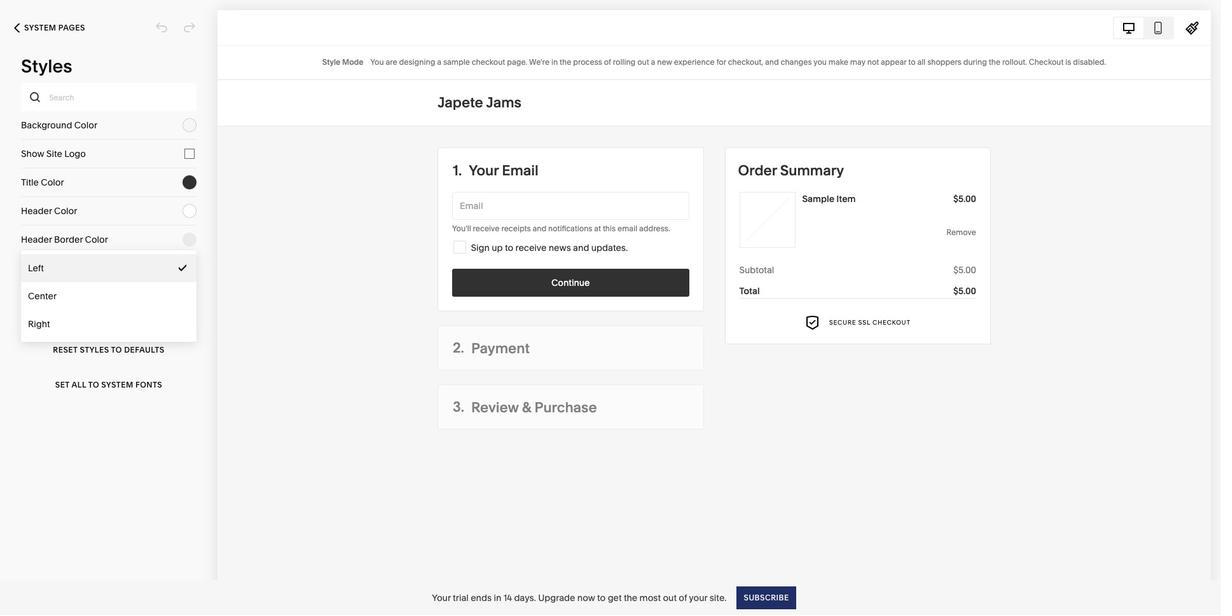 Task type: describe. For each thing, give the bounding box(es) containing it.
to for all
[[88, 380, 99, 390]]

background color button
[[21, 111, 197, 139]]

system pages button
[[0, 14, 99, 42]]

header border color
[[21, 234, 108, 246]]

pages
[[58, 23, 85, 32]]

trial
[[453, 593, 469, 604]]

fonts
[[136, 380, 162, 390]]

set all to system fonts button
[[21, 368, 197, 403]]

header for header alignment
[[21, 263, 52, 274]]

get
[[608, 593, 622, 604]]

Search text field
[[21, 83, 197, 111]]

most
[[640, 593, 661, 604]]

your
[[689, 593, 708, 604]]

14
[[504, 593, 512, 604]]

background color
[[21, 120, 97, 131]]

all
[[72, 380, 86, 390]]

ends
[[471, 593, 492, 604]]

now
[[578, 593, 595, 604]]

border
[[54, 234, 83, 246]]

system
[[24, 23, 56, 32]]

of
[[679, 593, 687, 604]]

system pages
[[24, 23, 85, 32]]

show site logo
[[21, 148, 86, 160]]

set
[[55, 380, 70, 390]]

title
[[21, 177, 39, 188]]

show
[[21, 148, 44, 160]]

right
[[28, 319, 50, 330]]

header for header color
[[21, 205, 52, 217]]

site.
[[710, 593, 727, 604]]

title color
[[21, 177, 64, 188]]

color for title color
[[41, 177, 64, 188]]

styles inside button
[[80, 345, 109, 355]]

header for header border color
[[21, 234, 52, 246]]

the
[[624, 593, 638, 604]]

reset styles to defaults button
[[21, 333, 197, 368]]



Task type: locate. For each thing, give the bounding box(es) containing it.
tab list
[[1115, 17, 1173, 38]]

header color
[[21, 205, 77, 217]]

out
[[663, 593, 677, 604]]

styles down system pages button
[[21, 55, 72, 77]]

1 vertical spatial header
[[21, 234, 52, 246]]

0 horizontal spatial styles
[[21, 55, 72, 77]]

button color button
[[21, 283, 197, 311]]

header border color button
[[21, 226, 197, 254]]

2 vertical spatial to
[[597, 593, 606, 604]]

color inside the "button color" button
[[51, 291, 74, 303]]

color for background color
[[74, 120, 97, 131]]

your trial ends in 14 days. upgrade now to get the most out of your site.
[[432, 593, 727, 604]]

in
[[494, 593, 502, 604]]

to left defaults
[[111, 345, 122, 355]]

to left get
[[597, 593, 606, 604]]

defaults
[[124, 345, 165, 355]]

color for button color
[[51, 291, 74, 303]]

background
[[21, 120, 72, 131]]

1 horizontal spatial to
[[111, 345, 122, 355]]

color inside header color button
[[54, 205, 77, 217]]

color inside background color button
[[74, 120, 97, 131]]

days.
[[514, 593, 536, 604]]

2 header from the top
[[21, 234, 52, 246]]

header
[[21, 205, 52, 217], [21, 234, 52, 246], [21, 263, 52, 274]]

title color button
[[21, 169, 197, 197]]

your
[[432, 593, 451, 604]]

set all to system fonts
[[55, 380, 162, 390]]

styles
[[21, 55, 72, 77], [80, 345, 109, 355]]

header alignment
[[21, 263, 98, 274]]

color inside header border color button
[[85, 234, 108, 246]]

0 horizontal spatial to
[[88, 380, 99, 390]]

to for styles
[[111, 345, 122, 355]]

to
[[111, 345, 122, 355], [88, 380, 99, 390], [597, 593, 606, 604]]

color
[[74, 120, 97, 131], [41, 177, 64, 188], [54, 205, 77, 217], [85, 234, 108, 246], [51, 291, 74, 303]]

color up header border color
[[54, 205, 77, 217]]

color for header color
[[54, 205, 77, 217]]

2 vertical spatial header
[[21, 263, 52, 274]]

0 vertical spatial to
[[111, 345, 122, 355]]

reset
[[53, 345, 78, 355]]

color inside title color button
[[41, 177, 64, 188]]

logo
[[64, 148, 86, 160]]

color right 'title'
[[41, 177, 64, 188]]

header inside field
[[21, 263, 52, 274]]

styles right reset
[[80, 345, 109, 355]]

1 vertical spatial styles
[[80, 345, 109, 355]]

to inside button
[[111, 345, 122, 355]]

1 horizontal spatial styles
[[80, 345, 109, 355]]

button
[[21, 291, 49, 303]]

header color button
[[21, 197, 197, 225]]

0 vertical spatial header
[[21, 205, 52, 217]]

color up the logo
[[74, 120, 97, 131]]

2 horizontal spatial to
[[597, 593, 606, 604]]

1 header from the top
[[21, 205, 52, 217]]

center
[[28, 291, 57, 302]]

system
[[101, 380, 133, 390]]

left
[[28, 263, 44, 274]]

3 header from the top
[[21, 263, 52, 274]]

header up center
[[21, 263, 52, 274]]

header up left
[[21, 234, 52, 246]]

alignment
[[54, 263, 98, 274]]

button color
[[21, 291, 74, 303]]

list box containing left
[[21, 254, 197, 338]]

header down 'title color'
[[21, 205, 52, 217]]

color right border
[[85, 234, 108, 246]]

to right all
[[88, 380, 99, 390]]

color right button in the top left of the page
[[51, 291, 74, 303]]

reset styles to defaults
[[53, 345, 165, 355]]

list box
[[21, 254, 197, 338]]

1 vertical spatial to
[[88, 380, 99, 390]]

Header Alignment field
[[21, 254, 197, 282]]

site
[[46, 148, 62, 160]]

0 vertical spatial styles
[[21, 55, 72, 77]]

upgrade
[[538, 593, 575, 604]]

to inside button
[[88, 380, 99, 390]]



Task type: vqa. For each thing, say whether or not it's contained in the screenshot.
the leftmost "Additional"
no



